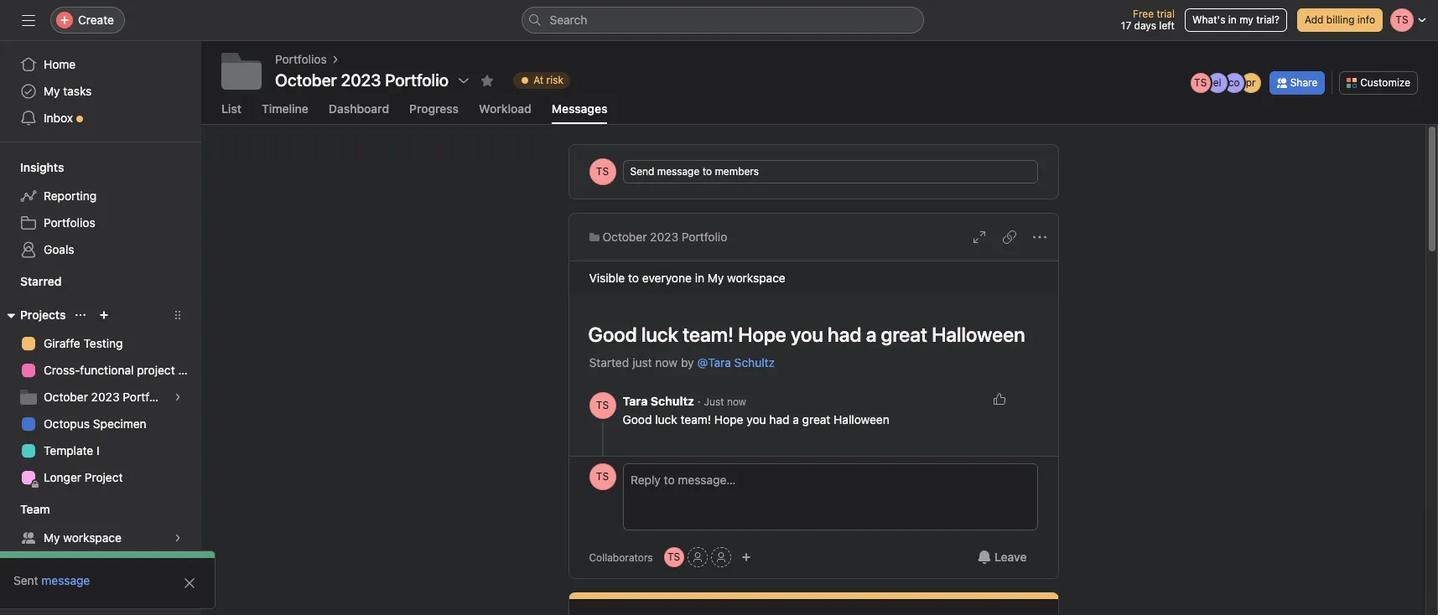 Task type: vqa. For each thing, say whether or not it's contained in the screenshot.
list item
no



Task type: locate. For each thing, give the bounding box(es) containing it.
message right sent
[[41, 574, 90, 588]]

0 horizontal spatial october
[[44, 390, 88, 404]]

2 vertical spatial ts button
[[664, 548, 684, 568]]

share button
[[1270, 71, 1326, 94]]

risk
[[547, 74, 564, 86]]

portfolios
[[275, 52, 327, 66], [44, 216, 95, 230]]

my inside my tasks link
[[44, 84, 60, 98]]

1 horizontal spatial october 2023 portfolio
[[603, 230, 728, 244]]

0 vertical spatial october
[[275, 70, 337, 90]]

ts button right collaborators at the left
[[664, 548, 684, 568]]

ts button left tara at the bottom left of the page
[[589, 393, 616, 419]]

customize button
[[1340, 71, 1418, 94]]

message right the send
[[657, 165, 700, 178]]

0 horizontal spatial portfolios
[[44, 216, 95, 230]]

reporting
[[44, 189, 97, 203]]

ts button up collaborators at the left
[[589, 464, 616, 491]]

2 vertical spatial my
[[44, 531, 60, 545]]

1 horizontal spatial to
[[703, 165, 712, 178]]

·
[[698, 394, 701, 409]]

co
[[1229, 76, 1240, 88]]

search list box
[[521, 7, 924, 34]]

october
[[275, 70, 337, 90], [603, 230, 647, 244], [44, 390, 88, 404]]

october 2023 portfolio up everyone
[[603, 230, 728, 244]]

message
[[657, 165, 700, 178], [41, 574, 90, 588]]

free trial 17 days left
[[1121, 8, 1175, 32]]

my right everyone
[[708, 271, 724, 285]]

my inside my workspace link
[[44, 531, 60, 545]]

new project or portfolio image
[[99, 310, 109, 320]]

sent message
[[13, 574, 90, 588]]

0 horizontal spatial 2023
[[91, 390, 120, 404]]

template
[[44, 444, 93, 458]]

2023 down cross-functional project plan link
[[91, 390, 120, 404]]

portfolios link
[[275, 50, 327, 69], [10, 210, 191, 237]]

visible
[[589, 271, 625, 285]]

ts left tara at the bottom left of the page
[[596, 399, 609, 412]]

october 2023 portfolio link up everyone
[[589, 228, 728, 247]]

1 vertical spatial to
[[628, 271, 639, 285]]

great
[[802, 413, 831, 427]]

1 horizontal spatial october 2023 portfolio link
[[589, 228, 728, 247]]

1 vertical spatial october 2023 portfolio link
[[10, 384, 191, 411]]

tara schultz link
[[623, 394, 694, 409]]

customize
[[1361, 76, 1411, 88]]

invite
[[47, 586, 77, 601]]

my
[[44, 84, 60, 98], [708, 271, 724, 285], [44, 531, 60, 545]]

insights button
[[0, 159, 64, 176]]

1 vertical spatial message
[[41, 574, 90, 588]]

0 vertical spatial portfolio
[[682, 230, 728, 244]]

2 vertical spatial october
[[44, 390, 88, 404]]

now left the by
[[655, 356, 678, 370]]

1 vertical spatial now
[[727, 396, 747, 409]]

timeline link
[[262, 102, 309, 124]]

show options image
[[457, 74, 471, 87]]

good luck team! hope you had a great halloween
[[623, 413, 890, 427]]

team
[[20, 502, 50, 517]]

1 vertical spatial portfolios link
[[10, 210, 191, 237]]

workspace
[[727, 271, 786, 285], [63, 531, 122, 545]]

dashboard
[[329, 102, 389, 116]]

schultz right @tara
[[735, 356, 775, 370]]

workspace up good luck team! hope you had a great halloween text field
[[727, 271, 786, 285]]

1 vertical spatial in
[[695, 271, 705, 285]]

workspace up message link
[[63, 531, 122, 545]]

1 vertical spatial my
[[708, 271, 724, 285]]

schultz up the "luck" at the bottom of the page
[[651, 394, 694, 409]]

0 vertical spatial message
[[657, 165, 700, 178]]

projects button
[[0, 305, 66, 325]]

0 horizontal spatial workspace
[[63, 531, 122, 545]]

to right the visible
[[628, 271, 639, 285]]

0 vertical spatial to
[[703, 165, 712, 178]]

0 vertical spatial october 2023 portfolio
[[603, 230, 728, 244]]

october 2023 portfolio link up octopus specimen
[[10, 384, 191, 411]]

0 horizontal spatial message
[[41, 574, 90, 588]]

0 horizontal spatial portfolio
[[123, 390, 168, 404]]

now
[[655, 356, 678, 370], [727, 396, 747, 409]]

portfolios link up timeline at left top
[[275, 50, 327, 69]]

october inside projects element
[[44, 390, 88, 404]]

project
[[85, 471, 123, 485]]

message for sent
[[41, 574, 90, 588]]

0 vertical spatial workspace
[[727, 271, 786, 285]]

october up timeline at left top
[[275, 70, 337, 90]]

dashboard link
[[329, 102, 389, 124]]

my left tasks
[[44, 84, 60, 98]]

see details, my workspace image
[[173, 534, 183, 544]]

1 horizontal spatial now
[[727, 396, 747, 409]]

1 vertical spatial workspace
[[63, 531, 122, 545]]

share
[[1291, 76, 1318, 88]]

my tasks
[[44, 84, 92, 98]]

message inside button
[[657, 165, 700, 178]]

just
[[704, 396, 724, 409]]

1 vertical spatial october
[[603, 230, 647, 244]]

in right everyone
[[695, 271, 705, 285]]

projects
[[20, 308, 66, 322]]

just
[[633, 356, 652, 370]]

portfolios down reporting
[[44, 216, 95, 230]]

1 vertical spatial portfolios
[[44, 216, 95, 230]]

Conversation Name text field
[[578, 315, 1038, 354]]

team button
[[0, 502, 50, 518]]

started just now by @tara schultz
[[589, 356, 775, 370]]

now up hope
[[727, 396, 747, 409]]

plan
[[178, 363, 201, 377]]

add billing info button
[[1298, 8, 1383, 32]]

goals link
[[10, 237, 191, 263]]

my down team
[[44, 531, 60, 545]]

0 vertical spatial 2023
[[650, 230, 679, 244]]

testing
[[83, 336, 123, 351]]

tara schultz · just now
[[623, 394, 747, 409]]

had
[[770, 413, 790, 427]]

2023 up everyone
[[650, 230, 679, 244]]

in
[[1229, 13, 1237, 26], [695, 271, 705, 285]]

1 horizontal spatial portfolios link
[[275, 50, 327, 69]]

portfolio
[[682, 230, 728, 244], [123, 390, 168, 404]]

free
[[1133, 8, 1154, 20]]

0 horizontal spatial schultz
[[651, 394, 694, 409]]

0 likes. click to like this task image
[[993, 393, 1006, 406]]

at risk
[[534, 74, 564, 86]]

create
[[78, 13, 114, 27]]

copy link image
[[1003, 231, 1016, 244]]

1 vertical spatial portfolio
[[123, 390, 168, 404]]

in left my
[[1229, 13, 1237, 26]]

1 horizontal spatial in
[[1229, 13, 1237, 26]]

october 2023 portfolio link
[[589, 228, 728, 247], [10, 384, 191, 411]]

schultz
[[735, 356, 775, 370], [651, 394, 694, 409]]

full screen image
[[973, 231, 986, 244]]

0 horizontal spatial october 2023 portfolio link
[[10, 384, 191, 411]]

october up octopus
[[44, 390, 88, 404]]

1 horizontal spatial portfolio
[[682, 230, 728, 244]]

0 vertical spatial portfolios
[[275, 52, 327, 66]]

portfolios up timeline at left top
[[275, 52, 327, 66]]

add or remove collaborators image
[[741, 553, 751, 563]]

search button
[[521, 7, 924, 34]]

1 horizontal spatial schultz
[[735, 356, 775, 370]]

1 vertical spatial schultz
[[651, 394, 694, 409]]

my for my workspace
[[44, 531, 60, 545]]

0 horizontal spatial to
[[628, 271, 639, 285]]

goals
[[44, 242, 74, 257]]

0 vertical spatial my
[[44, 84, 60, 98]]

0 vertical spatial now
[[655, 356, 678, 370]]

portfolios link down reporting
[[10, 210, 191, 237]]

2 horizontal spatial october
[[603, 230, 647, 244]]

portfolio down the project
[[123, 390, 168, 404]]

0 vertical spatial in
[[1229, 13, 1237, 26]]

october up the visible
[[603, 230, 647, 244]]

1 vertical spatial 2023
[[91, 390, 120, 404]]

in inside button
[[1229, 13, 1237, 26]]

template i
[[44, 444, 100, 458]]

see details, october 2023 portfolio image
[[173, 393, 183, 403]]

remove from starred image
[[481, 74, 494, 87]]

to
[[703, 165, 712, 178], [628, 271, 639, 285]]

projects element
[[0, 300, 201, 495]]

workspace inside teams element
[[63, 531, 122, 545]]

sent
[[13, 574, 38, 588]]

send message to members
[[630, 165, 759, 178]]

ts button
[[589, 393, 616, 419], [589, 464, 616, 491], [664, 548, 684, 568]]

0 vertical spatial october 2023 portfolio link
[[589, 228, 728, 247]]

cross-functional project plan link
[[10, 357, 201, 384]]

0 vertical spatial portfolios link
[[275, 50, 327, 69]]

longer project link
[[10, 465, 191, 492]]

show options, current sort, top image
[[76, 310, 86, 320]]

progress
[[409, 102, 459, 116]]

my workspace
[[44, 531, 122, 545]]

my
[[1240, 13, 1254, 26]]

invite button
[[16, 579, 88, 609]]

pr
[[1246, 76, 1256, 88]]

portfolio up visible to everyone in my workspace
[[682, 230, 728, 244]]

october 2023 portfolio inside projects element
[[44, 390, 168, 404]]

specimen
[[93, 417, 147, 431]]

el
[[1214, 76, 1222, 88]]

list link
[[221, 102, 242, 124]]

portfolio inside projects element
[[123, 390, 168, 404]]

0 horizontal spatial now
[[655, 356, 678, 370]]

1 vertical spatial october 2023 portfolio
[[44, 390, 168, 404]]

0 horizontal spatial october 2023 portfolio
[[44, 390, 168, 404]]

i
[[97, 444, 100, 458]]

october 2023 portfolio down cross-functional project plan link
[[44, 390, 168, 404]]

1 horizontal spatial message
[[657, 165, 700, 178]]

search
[[550, 13, 588, 27]]

members
[[715, 165, 759, 178]]

message link
[[41, 574, 90, 588]]

to left members
[[703, 165, 712, 178]]

portfolios inside insights element
[[44, 216, 95, 230]]



Task type: describe. For each thing, give the bounding box(es) containing it.
halloween
[[834, 413, 890, 427]]

at
[[534, 74, 544, 86]]

2023 inside projects element
[[91, 390, 120, 404]]

close image
[[183, 577, 196, 591]]

ts right collaborators at the left
[[668, 551, 681, 564]]

0 horizontal spatial in
[[695, 271, 705, 285]]

team!
[[681, 413, 711, 427]]

list
[[221, 102, 242, 116]]

workload
[[479, 102, 532, 116]]

my workspace link
[[10, 525, 191, 552]]

2023 portfolio
[[341, 70, 449, 90]]

started
[[589, 356, 629, 370]]

visible to everyone in my workspace
[[589, 271, 786, 285]]

send
[[630, 165, 655, 178]]

tara
[[623, 394, 648, 409]]

my for my tasks
[[44, 84, 60, 98]]

everyone
[[642, 271, 692, 285]]

what's in my trial? button
[[1185, 8, 1288, 32]]

1 vertical spatial ts button
[[589, 464, 616, 491]]

now inside tara schultz · just now
[[727, 396, 747, 409]]

timeline
[[262, 102, 309, 116]]

ts left the send
[[596, 165, 609, 178]]

create button
[[50, 7, 125, 34]]

inbox link
[[10, 105, 191, 132]]

global element
[[0, 41, 201, 142]]

billing
[[1327, 13, 1355, 26]]

0 vertical spatial ts button
[[589, 393, 616, 419]]

more actions image
[[1033, 231, 1046, 244]]

workload link
[[479, 102, 532, 124]]

reporting link
[[10, 183, 191, 210]]

you
[[747, 413, 766, 427]]

my tasks link
[[10, 78, 191, 105]]

17
[[1121, 19, 1132, 32]]

days
[[1135, 19, 1157, 32]]

1 horizontal spatial portfolios
[[275, 52, 327, 66]]

insights element
[[0, 153, 201, 267]]

luck
[[655, 413, 678, 427]]

longer project
[[44, 471, 123, 485]]

cross-
[[44, 363, 80, 377]]

messages
[[552, 102, 608, 116]]

tasks
[[63, 84, 92, 98]]

october 2023 portfolio
[[275, 70, 449, 90]]

giraffe testing link
[[10, 331, 191, 357]]

home
[[44, 57, 76, 71]]

add billing info
[[1305, 13, 1376, 26]]

leave
[[995, 550, 1027, 565]]

left
[[1160, 19, 1175, 32]]

@tara
[[698, 356, 731, 370]]

functional
[[80, 363, 134, 377]]

to inside button
[[703, 165, 712, 178]]

a
[[793, 413, 799, 427]]

hope
[[715, 413, 744, 427]]

what's in my trial?
[[1193, 13, 1280, 26]]

add
[[1305, 13, 1324, 26]]

starred
[[20, 274, 62, 289]]

ts left the el
[[1195, 76, 1207, 88]]

hide sidebar image
[[22, 13, 35, 27]]

0 vertical spatial schultz
[[735, 356, 775, 370]]

info
[[1358, 13, 1376, 26]]

ts up collaborators at the left
[[596, 471, 609, 483]]

template i link
[[10, 438, 191, 465]]

starred button
[[0, 273, 62, 290]]

octopus
[[44, 417, 90, 431]]

home link
[[10, 51, 191, 78]]

teams element
[[0, 495, 201, 555]]

longer
[[44, 471, 81, 485]]

send message to members button
[[623, 160, 1038, 184]]

what's
[[1193, 13, 1226, 26]]

good
[[623, 413, 652, 427]]

0 horizontal spatial portfolios link
[[10, 210, 191, 237]]

message for send
[[657, 165, 700, 178]]

1 horizontal spatial workspace
[[727, 271, 786, 285]]

messages link
[[552, 102, 608, 124]]

giraffe testing
[[44, 336, 123, 351]]

collaborators
[[589, 552, 653, 564]]

@tara schultz link
[[698, 356, 775, 370]]

project
[[137, 363, 175, 377]]

giraffe
[[44, 336, 80, 351]]

1 horizontal spatial 2023
[[650, 230, 679, 244]]

1 horizontal spatial october
[[275, 70, 337, 90]]



